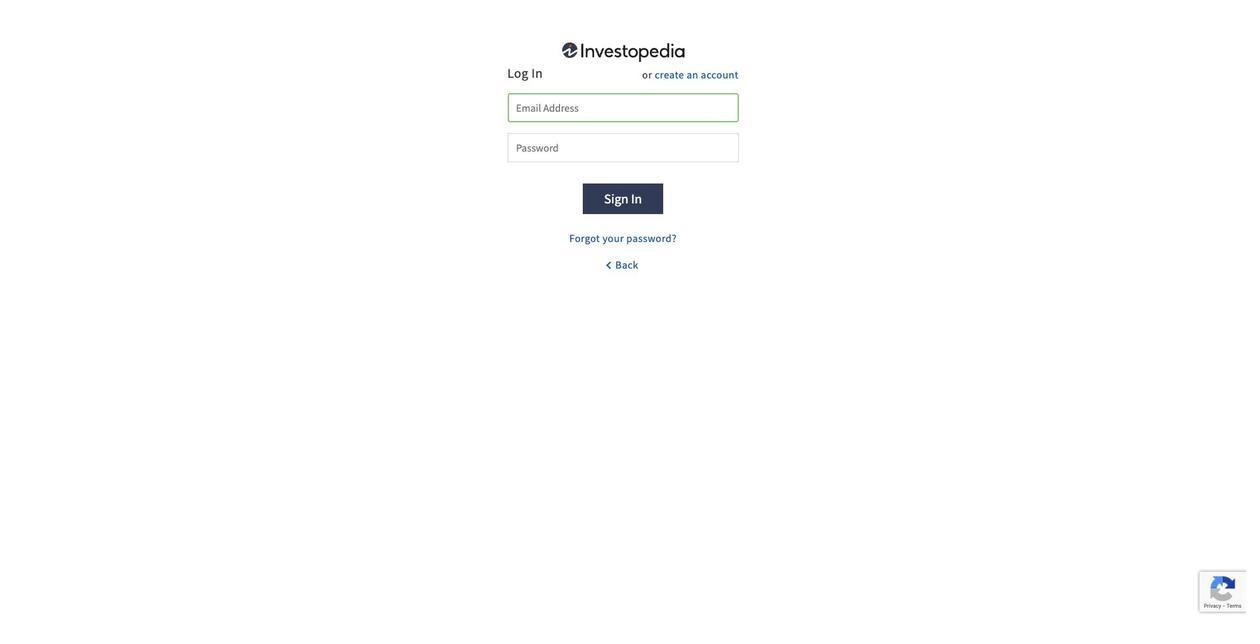 Task type: vqa. For each thing, say whether or not it's contained in the screenshot.
top 'for'
no



Task type: describe. For each thing, give the bounding box(es) containing it.
Email Address text field
[[508, 93, 739, 122]]



Task type: locate. For each thing, give the bounding box(es) containing it.
Password password field
[[508, 133, 739, 162]]

investopedia image
[[562, 43, 685, 62]]

None submit
[[583, 184, 664, 214]]



